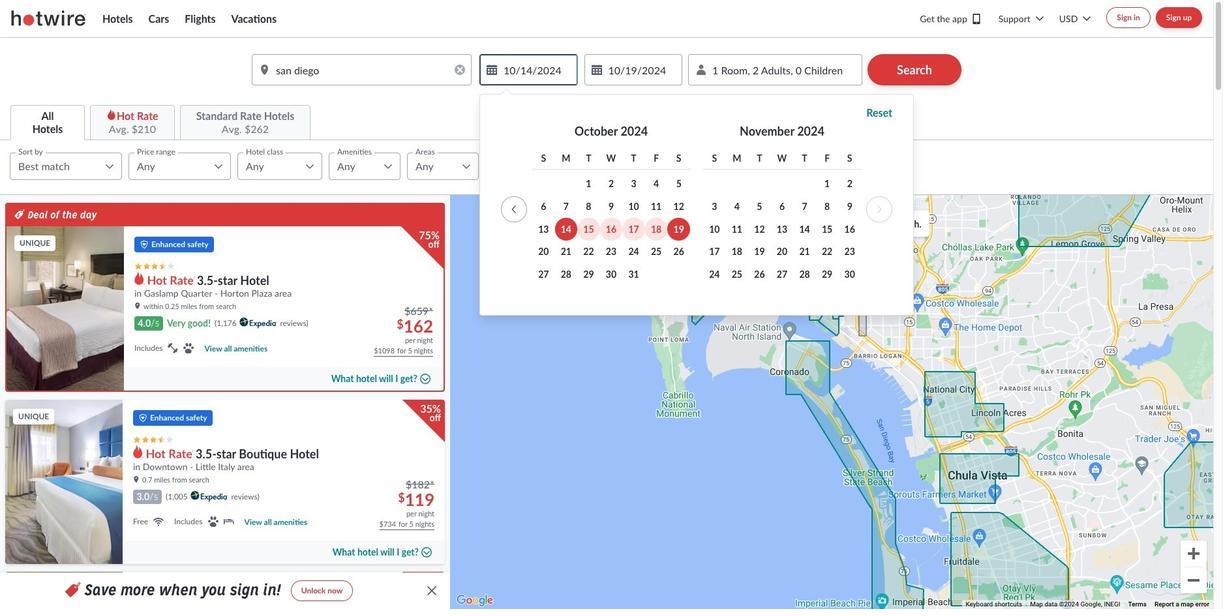 Task type: locate. For each thing, give the bounding box(es) containing it.
october 15, 2024 element
[[577, 218, 600, 241]]

application
[[688, 54, 862, 85], [501, 117, 892, 315]]

1 vertical spatial logo image
[[190, 491, 229, 502]]

map region
[[336, 0, 1223, 609]]

Check in date expanded. Choose a date from the table below. Tab into the table and use the arrow keys for navigation. text field
[[479, 54, 578, 85]]

google image
[[453, 592, 496, 609]]

0 horizontal spatial logo image
[[190, 491, 229, 502]]

dialog
[[479, 89, 914, 316]]

0 vertical spatial logo image
[[239, 318, 278, 329]]

1 vertical spatial application
[[501, 117, 892, 315]]

october 17, 2024 element
[[622, 218, 645, 241]]

None text field
[[584, 54, 682, 85]]

october 18, 2024 element
[[645, 218, 668, 241]]

1 horizontal spatial logo image
[[239, 318, 278, 329]]

october 19, 2024 is selected as your checkout date. element
[[668, 218, 690, 241]]

logo image
[[239, 318, 278, 329], [190, 491, 229, 502]]

october 16, 2024 element
[[600, 218, 622, 241]]



Task type: describe. For each thing, give the bounding box(es) containing it.
october 2024 element
[[532, 148, 690, 308]]

Where would you like to stay? text field
[[252, 54, 472, 85]]

november 2024 element
[[703, 148, 861, 308]]

0 vertical spatial application
[[688, 54, 862, 85]]

october 14, 2024 is selected as your check-in date. element
[[555, 218, 577, 241]]



Task type: vqa. For each thing, say whether or not it's contained in the screenshot.
application
yes



